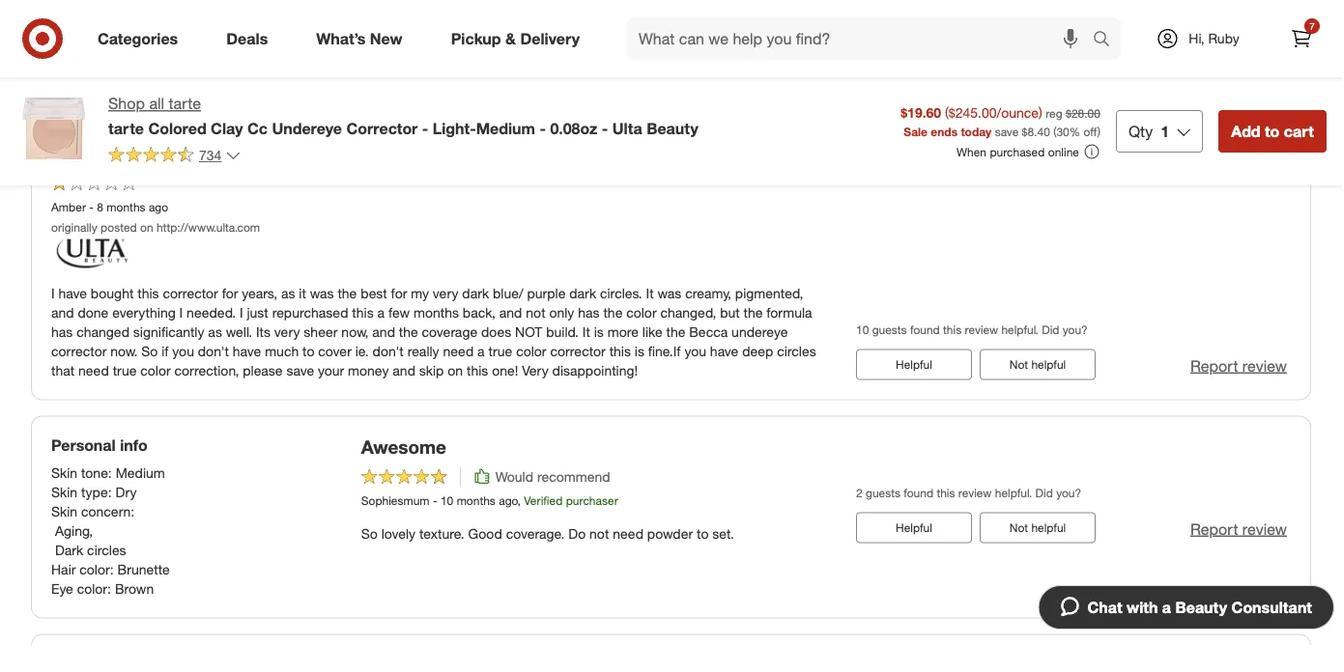 Task type: vqa. For each thing, say whether or not it's contained in the screenshot.


Task type: locate. For each thing, give the bounding box(es) containing it.
0 vertical spatial beauty
[[647, 119, 699, 138]]

0 horizontal spatial have
[[58, 285, 87, 302]]

1 vertical spatial ,
[[89, 522, 93, 539]]

amber - 8 months ago
[[51, 199, 168, 214]]

color right eye
[[77, 580, 107, 597]]

skin left tone
[[51, 464, 77, 481]]

0 vertical spatial it
[[646, 285, 654, 302]]

months for 8
[[107, 199, 146, 214]]

2 vertical spatial need
[[613, 525, 644, 542]]

when
[[957, 145, 987, 159]]

hi, ruby
[[1189, 30, 1240, 47]]

0 vertical spatial skin
[[51, 464, 77, 481]]

as
[[281, 285, 295, 302], [208, 323, 222, 340]]

, down 'would'
[[518, 493, 521, 508]]

0 vertical spatial verified
[[1184, 12, 1235, 31]]

beauty right with
[[1176, 598, 1228, 617]]

1 vertical spatial circles
[[87, 542, 126, 559]]

don't up correction,
[[198, 343, 229, 360]]

color down if
[[140, 362, 171, 379]]

was up 'changed,'
[[658, 285, 682, 302]]

helpful button down '2 guests found this review helpful. did you?'
[[856, 513, 972, 544]]

0 horizontal spatial was
[[310, 285, 334, 302]]

dark up back,
[[462, 285, 489, 302]]

What can we help you find? suggestions appear below search field
[[627, 17, 1098, 60]]

add to cart button
[[1219, 110, 1327, 153]]

1 you from the left
[[172, 343, 194, 360]]

not helpful down the 10 guests found this review helpful. did you?
[[1010, 358, 1066, 372]]

0 vertical spatial so
[[141, 343, 158, 360]]

for up needed. on the left top of page
[[222, 285, 238, 302]]

1 vertical spatial report review button
[[1191, 518, 1287, 541]]

ago
[[149, 199, 168, 214], [499, 493, 518, 508]]

reg
[[1046, 106, 1063, 120]]

coverage.
[[506, 525, 565, 542]]

creamy,
[[685, 285, 732, 302]]

2 don't from the left
[[373, 343, 404, 360]]

not for 2 guests found this review helpful. did you?
[[1010, 521, 1028, 535]]

- left 0.08oz
[[540, 119, 546, 138]]

corrector up that
[[51, 343, 107, 360]]

1 helpful from the top
[[1032, 358, 1066, 372]]

2 vertical spatial a
[[1163, 598, 1171, 617]]

true
[[489, 343, 513, 360], [113, 362, 137, 379]]

what's
[[316, 29, 366, 48]]

ruby
[[1209, 30, 1240, 47]]

months up posted
[[107, 199, 146, 214]]

helpful button for 10
[[856, 349, 972, 380]]

beauty right ulta
[[647, 119, 699, 138]]

a left few
[[377, 304, 385, 321]]

so left "lovely"
[[361, 525, 378, 542]]

0 horizontal spatial ,
[[89, 522, 93, 539]]

0 vertical spatial not
[[526, 304, 546, 321]]

guests for 2
[[866, 485, 901, 500]]

1 vertical spatial guests
[[866, 485, 901, 500]]

1 vertical spatial to
[[303, 343, 315, 360]]

a right with
[[1163, 598, 1171, 617]]

2 you from the left
[[685, 343, 707, 360]]

1 horizontal spatial i
[[179, 304, 183, 321]]

1 horizontal spatial it
[[646, 285, 654, 302]]

1 vertical spatial has
[[51, 323, 73, 340]]

With photos checkbox
[[1157, 0, 1176, 5]]

0 vertical spatial report
[[1191, 357, 1239, 376]]

it right 'build.' on the bottom of page
[[583, 323, 590, 340]]

not
[[1010, 358, 1028, 372], [1010, 521, 1028, 535]]

0 vertical spatial a
[[377, 304, 385, 321]]

tarte down shop
[[108, 119, 144, 138]]

to inside button
[[1265, 122, 1280, 141]]

1 don't from the left
[[198, 343, 229, 360]]

2 was from the left
[[658, 285, 682, 302]]

$
[[1022, 124, 1028, 139]]

circles inside the personal info skin tone : medium skin type : dry skin concern : aging , dark circles hair color : brunette eye color : brown
[[87, 542, 126, 559]]

months
[[107, 199, 146, 214], [414, 304, 459, 321], [457, 493, 496, 508]]

1 report review from the top
[[1191, 357, 1287, 376]]

months up good
[[457, 493, 496, 508]]

skin left the type
[[51, 484, 77, 501]]

well.
[[226, 323, 252, 340]]

1 horizontal spatial verified
[[1184, 12, 1235, 31]]

helpful.
[[1002, 322, 1039, 337], [995, 485, 1033, 500]]

0 horizontal spatial not
[[526, 304, 546, 321]]

on right posted
[[140, 220, 153, 234]]

dark up only on the left top of page
[[570, 285, 596, 302]]

1 horizontal spatial )
[[1098, 124, 1101, 139]]

medium inside the personal info skin tone : medium skin type : dry skin concern : aging , dark circles hair color : brunette eye color : brown
[[116, 464, 165, 481]]

build.
[[546, 323, 579, 340]]

0 horizontal spatial you
[[172, 343, 194, 360]]

as left it
[[281, 285, 295, 302]]

1 vertical spatial need
[[78, 362, 109, 379]]

circles right deep
[[777, 343, 816, 360]]

to left set.
[[697, 525, 709, 542]]

1 not helpful button from the top
[[980, 349, 1096, 380]]

helpful button
[[856, 349, 972, 380], [856, 513, 972, 544]]

0 horizontal spatial don't
[[198, 343, 229, 360]]

1 horizontal spatial beauty
[[1176, 598, 1228, 617]]

circles right dark
[[87, 542, 126, 559]]

not for 10 guests found this review helpful. did you?
[[1010, 358, 1028, 372]]

did
[[1042, 322, 1060, 337], [1036, 485, 1053, 500]]

is down the like
[[635, 343, 645, 360]]

1 horizontal spatial so
[[361, 525, 378, 542]]

http://www.ulta.com
[[157, 220, 260, 234]]

off
[[1084, 124, 1098, 139]]

you
[[172, 343, 194, 360], [685, 343, 707, 360]]

helpful button down the 10 guests found this review helpful. did you?
[[856, 349, 972, 380]]

2 report from the top
[[1191, 520, 1239, 539]]

1 horizontal spatial medium
[[476, 119, 535, 138]]

0 vertical spatial did
[[1042, 322, 1060, 337]]

to right add
[[1265, 122, 1280, 141]]

0 horizontal spatial for
[[222, 285, 238, 302]]

report review for 2 guests found this review helpful. did you?
[[1191, 520, 1287, 539]]

disappointing...
[[218, 145, 351, 167]]

2 vertical spatial months
[[457, 493, 496, 508]]

changed
[[77, 323, 129, 340]]

months up "coverage"
[[414, 304, 459, 321]]

not helpful down '2 guests found this review helpful. did you?'
[[1010, 521, 1066, 535]]

0 horizontal spatial is
[[594, 323, 604, 340]]

verified right verified purchases "checkbox" on the right top
[[1184, 12, 1235, 31]]

corrector up needed. on the left top of page
[[163, 285, 218, 302]]

helpful down the 10 guests found this review helpful. did you?
[[1032, 358, 1066, 372]]

1 vertical spatial helpful button
[[856, 513, 972, 544]]

not down '2 guests found this review helpful. did you?'
[[1010, 521, 1028, 535]]

1 vertical spatial helpful.
[[995, 485, 1033, 500]]

save down much
[[287, 362, 314, 379]]

not helpful for 2 guests found this review helpful. did you?
[[1010, 521, 1066, 535]]

has up that
[[51, 323, 73, 340]]

amber
[[51, 199, 86, 214]]

helpful
[[1032, 358, 1066, 372], [1032, 521, 1066, 535]]

0 horizontal spatial dark
[[462, 285, 489, 302]]

1 not from the top
[[1010, 358, 1028, 372]]

not helpful button down '2 guests found this review helpful. did you?'
[[980, 513, 1096, 544]]

powder
[[647, 525, 693, 542]]

has right only on the left top of page
[[578, 304, 600, 321]]

need down "coverage"
[[443, 343, 474, 360]]

on
[[140, 220, 153, 234], [448, 362, 463, 379]]

1 vertical spatial months
[[414, 304, 459, 321]]

it
[[646, 285, 654, 302], [583, 323, 590, 340]]

was right it
[[310, 285, 334, 302]]

not right do at the left bottom
[[590, 525, 609, 542]]

0 vertical spatial true
[[489, 343, 513, 360]]

1 vertical spatial is
[[635, 343, 645, 360]]

1 vertical spatial medium
[[116, 464, 165, 481]]

2 not from the top
[[1010, 521, 1028, 535]]

1 report from the top
[[1191, 357, 1239, 376]]

it
[[299, 285, 306, 302]]

your
[[318, 362, 344, 379]]

it right circles.
[[646, 285, 654, 302]]

is
[[594, 323, 604, 340], [635, 343, 645, 360]]

i up significantly
[[179, 304, 183, 321]]

2 horizontal spatial a
[[1163, 598, 1171, 617]]

i left just
[[240, 304, 243, 321]]

10
[[856, 322, 869, 337], [441, 493, 454, 508]]

have up done
[[58, 285, 87, 302]]

i left bought
[[51, 285, 55, 302]]

&
[[506, 29, 516, 48]]

and
[[180, 145, 213, 167], [51, 304, 74, 321], [500, 304, 522, 321], [372, 323, 395, 340], [393, 362, 416, 379]]

0 vertical spatial circles
[[777, 343, 816, 360]]

all
[[149, 94, 164, 113]]

: down dry
[[131, 503, 135, 520]]

on right skip
[[448, 362, 463, 379]]

bought
[[91, 285, 134, 302]]

did for 2 guests found this review helpful. did you?
[[1036, 485, 1053, 500]]

report review button for 10 guests found this review helpful. did you?
[[1191, 355, 1287, 377]]

1 vertical spatial save
[[287, 362, 314, 379]]

1 horizontal spatial don't
[[373, 343, 404, 360]]

( right 8.40
[[1054, 124, 1057, 139]]

the left best
[[338, 285, 357, 302]]

0 horizontal spatial on
[[140, 220, 153, 234]]

for up few
[[391, 285, 407, 302]]

0 vertical spatial tarte
[[169, 94, 201, 113]]

is left more
[[594, 323, 604, 340]]

don't right ie.
[[373, 343, 404, 360]]

sheer
[[304, 323, 338, 340]]

beauty inside shop all tarte tarte colored clay cc undereye corrector - light-medium - 0.08oz - ulta beauty
[[647, 119, 699, 138]]

image of tarte colored clay cc undereye corrector - light-medium - 0.08oz - ulta beauty image
[[15, 93, 93, 170]]

sophiesmum
[[361, 493, 430, 508]]

2 helpful from the top
[[1032, 521, 1066, 535]]

you?
[[1063, 322, 1088, 337], [1057, 485, 1082, 500]]

need left powder
[[613, 525, 644, 542]]

now.
[[110, 343, 138, 360]]

0 vertical spatial you?
[[1063, 322, 1088, 337]]

1 horizontal spatial as
[[281, 285, 295, 302]]

so lovely texture. good coverage. do not need powder to set.
[[361, 525, 734, 542]]

1 vertical spatial you?
[[1057, 485, 1082, 500]]

0 horizontal spatial to
[[303, 343, 315, 360]]

helpful for 10
[[896, 358, 933, 372]]

that
[[51, 362, 75, 379]]

as down needed. on the left top of page
[[208, 323, 222, 340]]

originally
[[51, 220, 97, 234]]

2 dark from the left
[[570, 285, 596, 302]]

verified down would recommend
[[524, 493, 563, 508]]

, inside the personal info skin tone : medium skin type : dry skin concern : aging , dark circles hair color : brunette eye color : brown
[[89, 522, 93, 539]]

0 vertical spatial very
[[433, 285, 459, 302]]

1 skin from the top
[[51, 464, 77, 481]]

true down now. in the left of the page
[[113, 362, 137, 379]]

, down concern
[[89, 522, 93, 539]]

2 not helpful button from the top
[[980, 513, 1096, 544]]

1 vertical spatial beauty
[[1176, 598, 1228, 617]]

2 helpful from the top
[[896, 521, 933, 535]]

save left $
[[995, 124, 1019, 139]]

2 helpful button from the top
[[856, 513, 972, 544]]

delivery
[[520, 29, 580, 48]]

helpful. for 10 guests found this review helpful. did you?
[[1002, 322, 1039, 337]]

very up much
[[274, 323, 300, 340]]

very
[[522, 362, 549, 379]]

ago up originally posted on http://www.ulta.com
[[149, 199, 168, 214]]

1 horizontal spatial on
[[448, 362, 463, 379]]

report review
[[1191, 357, 1287, 376], [1191, 520, 1287, 539]]

not helpful for 10 guests found this review helpful. did you?
[[1010, 358, 1066, 372]]

0 horizontal spatial so
[[141, 343, 158, 360]]

0 vertical spatial helpful
[[1032, 358, 1066, 372]]

1 report review button from the top
[[1191, 355, 1287, 377]]

today
[[961, 124, 992, 139]]

0 horizontal spatial beauty
[[647, 119, 699, 138]]

2 vertical spatial skin
[[51, 503, 77, 520]]

: left brown
[[107, 580, 111, 597]]

1 vertical spatial helpful
[[1032, 521, 1066, 535]]

1 vertical spatial not
[[590, 525, 609, 542]]

1 horizontal spatial have
[[233, 343, 261, 360]]

- up texture.
[[433, 493, 437, 508]]

1 helpful button from the top
[[856, 349, 972, 380]]

so left if
[[141, 343, 158, 360]]

helpful
[[896, 358, 933, 372], [896, 521, 933, 535]]

ends
[[931, 124, 958, 139]]

was
[[310, 285, 334, 302], [658, 285, 682, 302]]

on inside i have bought this corrector for years, as it was the best for my very dark blue/ purple dark circles. it was creamy, pigmented, and done everything i needed. i just repurchased this a few months back, and not only has the color changed, but the formula has changed significantly as well. its very sheer now, and the coverage does not build. it is more like the becca undereye corrector now. so if you don't have much to cover ie. don't really need a true color corrector this is fine.if you have deep circles that need true color correction, please save your money and skip on this one! very disappointing!
[[448, 362, 463, 379]]

a down does
[[478, 343, 485, 360]]

medium up dry
[[116, 464, 165, 481]]

2 vertical spatial found
[[904, 485, 934, 500]]

pigmented,
[[735, 285, 804, 302]]

1 vertical spatial very
[[274, 323, 300, 340]]

2 horizontal spatial have
[[710, 343, 739, 360]]

1 not helpful from the top
[[1010, 358, 1066, 372]]

true down does
[[489, 343, 513, 360]]

chat
[[1088, 598, 1123, 617]]

1 vertical spatial not
[[1010, 521, 1028, 535]]

set.
[[713, 525, 734, 542]]

report review button for 2 guests found this review helpful. did you?
[[1191, 518, 1287, 541]]

report for 2 guests found this review helpful. did you?
[[1191, 520, 1239, 539]]

personal
[[51, 436, 116, 455]]

1 horizontal spatial for
[[391, 285, 407, 302]]

you down becca
[[685, 343, 707, 360]]

0 horizontal spatial a
[[377, 304, 385, 321]]

- left 8
[[89, 199, 94, 214]]

medium left 0.08oz
[[476, 119, 535, 138]]

good
[[468, 525, 502, 542]]

guests
[[872, 322, 907, 337], [866, 485, 901, 500]]

1 horizontal spatial ago
[[499, 493, 518, 508]]

have down becca
[[710, 343, 739, 360]]

so
[[141, 343, 158, 360], [361, 525, 378, 542]]

have down 'well.'
[[233, 343, 261, 360]]

$245.00
[[949, 104, 997, 121]]

found for 2
[[904, 485, 934, 500]]

not up not
[[526, 304, 546, 321]]

0 vertical spatial months
[[107, 199, 146, 214]]

not
[[526, 304, 546, 321], [590, 525, 609, 542]]

1 horizontal spatial dark
[[570, 285, 596, 302]]

not helpful button down the 10 guests found this review helpful. did you?
[[980, 349, 1096, 380]]

report
[[1191, 357, 1239, 376], [1191, 520, 1239, 539]]

deep
[[742, 343, 774, 360]]

hair
[[51, 561, 76, 578]]

( up ends
[[945, 104, 949, 121]]

not inside i have bought this corrector for years, as it was the best for my very dark blue/ purple dark circles. it was creamy, pigmented, and done everything i needed. i just repurchased this a few months back, and not only has the color changed, but the formula has changed significantly as well. its very sheer now, and the coverage does not build. it is more like the becca undereye corrector now. so if you don't have much to cover ie. don't really need a true color corrector this is fine.if you have deep circles that need true color correction, please save your money and skip on this one! very disappointing!
[[526, 304, 546, 321]]

0 vertical spatial (
[[945, 104, 949, 121]]

helpful down the 10 guests found this review helpful. did you?
[[896, 358, 933, 372]]

0 vertical spatial not helpful button
[[980, 349, 1096, 380]]

8
[[97, 199, 103, 214]]

circles inside i have bought this corrector for years, as it was the best for my very dark blue/ purple dark circles. it was creamy, pigmented, and done everything i needed. i just repurchased this a few months back, and not only has the color changed, but the formula has changed significantly as well. its very sheer now, and the coverage does not build. it is more like the becca undereye corrector now. so if you don't have much to cover ie. don't really need a true color corrector this is fine.if you have deep circles that need true color correction, please save your money and skip on this one! very disappointing!
[[777, 343, 816, 360]]

734 link
[[108, 146, 241, 168]]

1 vertical spatial on
[[448, 362, 463, 379]]

:
[[108, 464, 112, 481], [108, 484, 112, 501], [131, 503, 135, 520], [110, 561, 114, 578], [107, 580, 111, 597]]

not down the 10 guests found this review helpful. did you?
[[1010, 358, 1028, 372]]

helpful for 10 guests found this review helpful. did you?
[[1032, 358, 1066, 372]]

the up "fine.if"
[[666, 323, 686, 340]]

2 report review from the top
[[1191, 520, 1287, 539]]

0 vertical spatial guests
[[872, 322, 907, 337]]

qty
[[1129, 122, 1153, 141]]

1 horizontal spatial ,
[[518, 493, 521, 508]]

: down 'personal'
[[108, 464, 112, 481]]

you right if
[[172, 343, 194, 360]]

need
[[443, 343, 474, 360], [78, 362, 109, 379], [613, 525, 644, 542]]

0 vertical spatial helpful
[[896, 358, 933, 372]]

1 helpful from the top
[[896, 358, 933, 372]]

1 vertical spatial did
[[1036, 485, 1053, 500]]

0 horizontal spatial need
[[78, 362, 109, 379]]

info
[[120, 436, 148, 455]]

1 vertical spatial ago
[[499, 493, 518, 508]]

chat with a beauty consultant button
[[1039, 586, 1335, 630]]

ago down 'would'
[[499, 493, 518, 508]]

do
[[569, 525, 586, 542]]

helpful down '2 guests found this review helpful. did you?'
[[1032, 521, 1066, 535]]

1 vertical spatial not helpful
[[1010, 521, 1066, 535]]

when purchased online
[[957, 145, 1080, 159]]

has
[[578, 304, 600, 321], [51, 323, 73, 340]]

chat with a beauty consultant
[[1088, 598, 1313, 617]]

skin up aging
[[51, 503, 77, 520]]

purchases
[[1240, 12, 1312, 31]]

1 vertical spatial report review
[[1191, 520, 1287, 539]]

formula
[[767, 304, 812, 321]]

2 report review button from the top
[[1191, 518, 1287, 541]]

months inside i have bought this corrector for years, as it was the best for my very dark blue/ purple dark circles. it was creamy, pigmented, and done everything i needed. i just repurchased this a few months back, and not only has the color changed, but the formula has changed significantly as well. its very sheer now, and the coverage does not build. it is more like the becca undereye corrector now. so if you don't have much to cover ie. don't really need a true color corrector this is fine.if you have deep circles that need true color correction, please save your money and skip on this one! very disappointing!
[[414, 304, 459, 321]]

helpful down '2 guests found this review helpful. did you?'
[[896, 521, 933, 535]]

2 not helpful from the top
[[1010, 521, 1066, 535]]

1 horizontal spatial (
[[1054, 124, 1057, 139]]

beauty inside chat with a beauty consultant button
[[1176, 598, 1228, 617]]

0 vertical spatial not
[[1010, 358, 1028, 372]]

2 skin from the top
[[51, 484, 77, 501]]



Task type: describe. For each thing, give the bounding box(es) containing it.
clay
[[211, 119, 243, 138]]

would
[[496, 468, 534, 485]]

changed,
[[661, 304, 716, 321]]

reviews
[[736, 73, 789, 92]]

0 vertical spatial as
[[281, 285, 295, 302]]

concern
[[81, 503, 131, 520]]

cart
[[1284, 122, 1315, 141]]

/ounce
[[997, 104, 1039, 121]]

1 horizontal spatial corrector
[[163, 285, 218, 302]]

1 horizontal spatial need
[[443, 343, 474, 360]]

1 vertical spatial so
[[361, 525, 378, 542]]

helpful button for 2
[[856, 513, 972, 544]]

corrector
[[347, 119, 418, 138]]

awesome
[[361, 436, 447, 459]]

1 vertical spatial as
[[208, 323, 222, 340]]

8.40
[[1028, 124, 1050, 139]]

personal info skin tone : medium skin type : dry skin concern : aging , dark circles hair color : brunette eye color : brown
[[51, 436, 170, 597]]

search button
[[1084, 17, 1131, 64]]

the down few
[[399, 323, 418, 340]]

blue/
[[493, 285, 523, 302]]

months for 10
[[457, 493, 496, 508]]

1 vertical spatial true
[[113, 362, 137, 379]]

reformulated, and disappointing...
[[51, 145, 351, 167]]

recommend
[[537, 468, 611, 485]]

like
[[643, 323, 663, 340]]

1 horizontal spatial 10
[[856, 322, 869, 337]]

1 horizontal spatial is
[[635, 343, 645, 360]]

categories link
[[81, 17, 202, 60]]

just
[[247, 304, 268, 321]]

ago for 8
[[149, 199, 168, 214]]

posted
[[101, 220, 137, 234]]

ago for 10
[[499, 493, 518, 508]]

1 horizontal spatial has
[[578, 304, 600, 321]]

0 vertical spatial ,
[[518, 493, 521, 508]]

1 horizontal spatial not
[[590, 525, 609, 542]]

0 vertical spatial is
[[594, 323, 604, 340]]

2 horizontal spatial i
[[240, 304, 243, 321]]

shop
[[108, 94, 145, 113]]

1 horizontal spatial to
[[697, 525, 709, 542]]

we
[[585, 73, 607, 92]]

pickup & delivery link
[[435, 17, 604, 60]]

deals link
[[210, 17, 292, 60]]

undereye
[[732, 323, 788, 340]]

3 skin from the top
[[51, 503, 77, 520]]

save inside $19.60 ( $245.00 /ounce ) reg $28.00 sale ends today save $ 8.40 ( 30 % off )
[[995, 124, 1019, 139]]

categories
[[98, 29, 178, 48]]

purple
[[527, 285, 566, 302]]

and down blue/
[[500, 304, 522, 321]]

and down colored
[[180, 145, 213, 167]]

0 horizontal spatial very
[[274, 323, 300, 340]]

only
[[549, 304, 574, 321]]

save inside i have bought this corrector for years, as it was the best for my very dark blue/ purple dark circles. it was creamy, pigmented, and done everything i needed. i just repurchased this a few months back, and not only has the color changed, but the formula has changed significantly as well. its very sheer now, and the coverage does not build. it is more like the becca undereye corrector now. so if you don't have much to cover ie. don't really need a true color corrector this is fine.if you have deep circles that need true color correction, please save your money and skip on this one! very disappointing!
[[287, 362, 314, 379]]

texture.
[[419, 525, 465, 542]]

you? for 10 guests found this review helpful. did you?
[[1063, 322, 1088, 337]]

color right hair
[[80, 561, 110, 578]]

0.08oz
[[550, 119, 598, 138]]

so inside i have bought this corrector for years, as it was the best for my very dark blue/ purple dark circles. it was creamy, pigmented, and done everything i needed. i just repurchased this a few months back, and not only has the color changed, but the formula has changed significantly as well. its very sheer now, and the coverage does not build. it is more like the becca undereye corrector now. so if you don't have much to cover ie. don't really need a true color corrector this is fine.if you have deep circles that need true color correction, please save your money and skip on this one! very disappointing!
[[141, 343, 158, 360]]

few
[[389, 304, 410, 321]]

not helpful button for 2 guests found this review helpful. did you?
[[980, 513, 1096, 544]]

online
[[1048, 145, 1080, 159]]

and down really
[[393, 362, 416, 379]]

1 vertical spatial (
[[1054, 124, 1057, 139]]

eye
[[51, 580, 73, 597]]

everything
[[112, 304, 176, 321]]

0 horizontal spatial (
[[945, 104, 949, 121]]

really
[[408, 343, 439, 360]]

the up the undereye
[[744, 304, 763, 321]]

0 horizontal spatial it
[[583, 323, 590, 340]]

1 was from the left
[[310, 285, 334, 302]]

helpful. for 2 guests found this review helpful. did you?
[[995, 485, 1033, 500]]

pickup
[[451, 29, 501, 48]]

reformulated,
[[51, 145, 175, 167]]

0 horizontal spatial corrector
[[51, 343, 107, 360]]

2
[[856, 485, 863, 500]]

skip
[[419, 362, 444, 379]]

did for 10 guests found this review helpful. did you?
[[1042, 322, 1060, 337]]

sale
[[904, 124, 928, 139]]

search
[[1084, 31, 1131, 50]]

to inside i have bought this corrector for years, as it was the best for my very dark blue/ purple dark circles. it was creamy, pigmented, and done everything i needed. i just repurchased this a few months back, and not only has the color changed, but the formula has changed significantly as well. its very sheer now, and the coverage does not build. it is more like the becca undereye corrector now. so if you don't have much to cover ie. don't really need a true color corrector this is fine.if you have deep circles that need true color correction, please save your money and skip on this one! very disappointing!
[[303, 343, 315, 360]]

one!
[[492, 362, 518, 379]]

: left dry
[[108, 484, 112, 501]]

0 horizontal spatial has
[[51, 323, 73, 340]]

purchased
[[990, 145, 1045, 159]]

1 horizontal spatial very
[[433, 285, 459, 302]]

what's new link
[[300, 17, 427, 60]]

coverage
[[422, 323, 478, 340]]

color down not
[[516, 343, 547, 360]]

originally posted on http://www.ulta.com
[[51, 220, 260, 234]]

: left brunette on the bottom left of page
[[110, 561, 114, 578]]

- left ulta
[[602, 119, 608, 138]]

light-
[[433, 119, 476, 138]]

with
[[1127, 598, 1158, 617]]

and left done
[[51, 304, 74, 321]]

0 vertical spatial found
[[611, 73, 651, 92]]

now,
[[342, 323, 369, 340]]

2 for from the left
[[391, 285, 407, 302]]

the down circles.
[[604, 304, 623, 321]]

not helpful button for 10 guests found this review helpful. did you?
[[980, 349, 1096, 380]]

color up the like
[[627, 304, 657, 321]]

1 horizontal spatial tarte
[[169, 94, 201, 113]]

1 vertical spatial )
[[1098, 124, 1101, 139]]

$28.00
[[1066, 106, 1101, 120]]

repurchased
[[272, 304, 348, 321]]

helpful for 2 guests found this review helpful. did you?
[[1032, 521, 1066, 535]]

would recommend
[[496, 468, 611, 485]]

not
[[515, 323, 543, 340]]

a inside button
[[1163, 598, 1171, 617]]

1 for from the left
[[222, 285, 238, 302]]

2 guests found this review helpful. did you?
[[856, 485, 1082, 500]]

1 vertical spatial verified
[[524, 493, 563, 508]]

1 vertical spatial 10
[[441, 493, 454, 508]]

sophiesmum - 10 months ago , verified purchaser
[[361, 493, 618, 508]]

and down few
[[372, 323, 395, 340]]

tone
[[81, 464, 108, 481]]

1 vertical spatial tarte
[[108, 119, 144, 138]]

report for 10 guests found this review helpful. did you?
[[1191, 357, 1239, 376]]

add
[[1232, 122, 1261, 141]]

helpful for 2
[[896, 521, 933, 535]]

needed.
[[187, 304, 236, 321]]

colored
[[148, 119, 207, 138]]

verified purchases
[[1184, 12, 1312, 31]]

2 horizontal spatial corrector
[[550, 343, 606, 360]]

1 dark from the left
[[462, 285, 489, 302]]

brown
[[115, 580, 154, 597]]

report review for 10 guests found this review helpful. did you?
[[1191, 357, 1287, 376]]

please
[[243, 362, 283, 379]]

guests for 10
[[872, 322, 907, 337]]

brunette
[[117, 561, 170, 578]]

significantly
[[133, 323, 204, 340]]

- left light-
[[422, 119, 428, 138]]

dark
[[55, 542, 83, 559]]

Verified purchases checkbox
[[1157, 12, 1176, 31]]

0 vertical spatial on
[[140, 220, 153, 234]]

0 horizontal spatial )
[[1039, 104, 1043, 121]]

1 vertical spatial a
[[478, 343, 485, 360]]

becca
[[689, 323, 728, 340]]

medium inside shop all tarte tarte colored clay cc undereye corrector - light-medium - 0.08oz - ulta beauty
[[476, 119, 535, 138]]

10 guests found this review helpful. did you?
[[856, 322, 1088, 337]]

cc
[[247, 119, 268, 138]]

lovely
[[382, 525, 416, 542]]

you? for 2 guests found this review helpful. did you?
[[1057, 485, 1082, 500]]

i have bought this corrector for years, as it was the best for my very dark blue/ purple dark circles. it was creamy, pigmented, and done everything i needed. i just repurchased this a few months back, and not only has the color changed, but the formula has changed significantly as well. its very sheer now, and the coverage does not build. it is more like the becca undereye corrector now. so if you don't have much to cover ie. don't really need a true color corrector this is fine.if you have deep circles that need true color correction, please save your money and skip on this one! very disappointing!
[[51, 285, 816, 379]]

2 horizontal spatial need
[[613, 525, 644, 542]]

matching
[[668, 73, 732, 92]]

0 horizontal spatial i
[[51, 285, 55, 302]]

undereye
[[272, 119, 342, 138]]

type
[[81, 484, 108, 501]]

ulta
[[613, 119, 642, 138]]

purchaser
[[566, 493, 618, 508]]

found for 10
[[910, 322, 940, 337]]

qty 1
[[1129, 122, 1170, 141]]

734
[[199, 147, 222, 164]]



